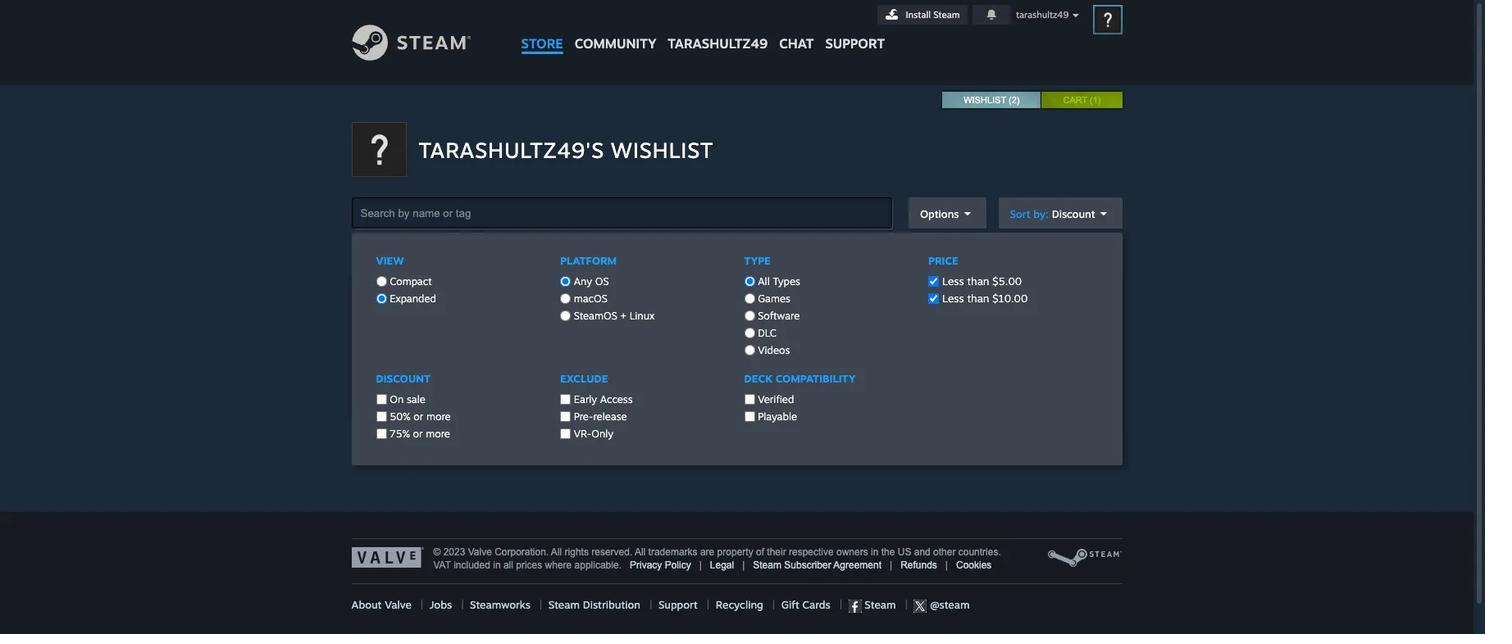 Task type: vqa. For each thing, say whether or not it's contained in the screenshot.
9,
yes



Task type: describe. For each thing, give the bounding box(es) containing it.
1 valve software image from the left
[[352, 548, 424, 568]]

subscriber
[[784, 560, 832, 572]]

5
[[673, 291, 685, 313]]

about
[[352, 599, 382, 612]]

support
[[826, 35, 885, 52]]

0 vertical spatial discount
[[1052, 207, 1096, 220]]

type
[[744, 254, 771, 267]]

only
[[592, 428, 614, 441]]

all types
[[755, 276, 801, 288]]

50%
[[390, 411, 411, 423]]

countries.
[[959, 547, 1001, 559]]

1 vertical spatial $5.00
[[993, 275, 1022, 288]]

than up less than $10.00
[[967, 275, 990, 288]]

on
[[390, 394, 404, 406]]

their
[[767, 547, 786, 559]]

games
[[755, 293, 791, 305]]

| left "jobs"
[[421, 599, 423, 612]]

legal link
[[710, 560, 734, 572]]

steam right install
[[934, 9, 960, 21]]

| left support
[[650, 599, 652, 612]]

verified
[[755, 394, 794, 406]]

os
[[595, 276, 609, 288]]

install steam link
[[877, 5, 968, 25]]

any
[[574, 276, 592, 288]]

third-
[[718, 394, 743, 405]]

gears 5 link
[[620, 290, 1109, 315]]

macos
[[571, 293, 608, 305]]

where
[[545, 560, 572, 572]]

1 vertical spatial in
[[493, 560, 501, 572]]

store
[[521, 35, 563, 52]]

cart         ( 1 )
[[1063, 95, 1101, 105]]

deck
[[744, 372, 773, 386]]

other
[[934, 547, 956, 559]]

store link
[[516, 0, 569, 59]]

less left platform
[[526, 251, 548, 264]]

gift cards link
[[782, 599, 831, 612]]

or for 50%
[[414, 411, 423, 423]]

@steam
[[927, 599, 970, 612]]

gift
[[782, 599, 800, 612]]

compact
[[387, 276, 432, 288]]

| down are
[[699, 560, 702, 572]]

tarashultz49's wishlist
[[419, 137, 714, 163]]

) for 2
[[1017, 95, 1020, 105]]

1 horizontal spatial all
[[635, 547, 646, 559]]

sale
[[407, 394, 426, 406]]

shooter
[[774, 394, 806, 405]]

wishlist
[[611, 137, 714, 163]]

| right steamworks
[[540, 599, 542, 612]]

platform
[[560, 254, 617, 267]]

all
[[504, 560, 513, 572]]

and
[[914, 547, 931, 559]]

0 horizontal spatial tarashultz49
[[668, 35, 768, 52]]

legal
[[710, 560, 734, 572]]

0 vertical spatial tarashultz49
[[1016, 9, 1069, 21]]

@steam link
[[914, 599, 970, 614]]

refunds link
[[901, 560, 938, 572]]

than down less than $5.00
[[967, 292, 990, 305]]

about valve | jobs | steamworks | steam distribution | support | recycling | gift cards |
[[352, 599, 849, 612]]

more for 50% or more
[[426, 411, 451, 423]]

are
[[700, 547, 715, 559]]

or for 75%
[[413, 428, 423, 441]]

more for 75% or more
[[426, 428, 450, 441]]

overall
[[620, 328, 659, 340]]

2 horizontal spatial all
[[758, 276, 770, 288]]

steamworks
[[470, 599, 531, 612]]

dlc
[[755, 327, 777, 340]]

steam distribution link
[[549, 599, 641, 612]]

release
[[593, 411, 627, 423]]

75%
[[390, 428, 410, 441]]

( for 1
[[1090, 95, 1093, 105]]

exclude
[[560, 372, 608, 386]]

privacy policy link
[[630, 560, 691, 572]]

third-person shooter
[[718, 394, 806, 405]]

steamos + linux
[[571, 310, 655, 322]]

person
[[743, 394, 771, 405]]

on sale
[[387, 394, 426, 406]]

applicable.
[[575, 560, 622, 572]]

gears
[[620, 291, 668, 313]]

less up compact
[[387, 251, 409, 264]]

price
[[929, 254, 959, 267]]

of
[[756, 547, 765, 559]]

policy
[[665, 560, 691, 572]]

price: for price: less than $5.00
[[357, 251, 384, 264]]

playable
[[755, 411, 797, 423]]

community
[[575, 35, 657, 52]]

steamos
[[574, 310, 618, 322]]

valve inside the © 2023 valve corporation.  all rights reserved.  all trademarks are property of their respective owners in the us and other countries. vat included in all prices where applicable. privacy policy | legal | steam subscriber agreement | refunds | cookies
[[468, 547, 492, 559]]

steam inside the © 2023 valve corporation.  all rights reserved.  all trademarks are property of their respective owners in the us and other countries. vat included in all prices where applicable. privacy policy | legal | steam subscriber agreement | refunds | cookies
[[753, 560, 782, 572]]

vr-only
[[571, 428, 614, 441]]

steamworks link
[[470, 599, 531, 612]]

less than $5.00
[[943, 275, 1022, 288]]

types
[[773, 276, 801, 288]]

action
[[625, 394, 651, 405]]

vr-
[[574, 428, 592, 441]]



Task type: locate. For each thing, give the bounding box(es) containing it.
1
[[1093, 95, 1098, 105]]

1 horizontal spatial valve software image
[[1047, 548, 1123, 569]]

linux
[[630, 310, 655, 322]]

vat
[[434, 560, 451, 572]]

valve software image
[[352, 548, 424, 568], [1047, 548, 1123, 569]]

videos
[[755, 345, 790, 357]]

gears 5
[[620, 291, 685, 313]]

install steam
[[906, 9, 960, 21]]

( for 2
[[1009, 95, 1012, 105]]

1 more from the top
[[426, 411, 451, 423]]

0 vertical spatial in
[[871, 547, 879, 559]]

mostly
[[735, 328, 769, 340]]

view
[[376, 254, 404, 267]]

1 price: from the left
[[357, 251, 384, 264]]

| down refunds "link"
[[896, 599, 914, 612]]

0 horizontal spatial $5.00
[[437, 251, 467, 264]]

tarashultz49's
[[419, 137, 604, 163]]

2
[[1012, 95, 1017, 105]]

© 2023 valve corporation.  all rights reserved.  all trademarks are property of their respective owners in the us and other countries. vat included in all prices where applicable. privacy policy | legal | steam subscriber agreement | refunds | cookies
[[434, 547, 1001, 572]]

distribution
[[583, 599, 641, 612]]

us
[[898, 547, 912, 559]]

valve right about
[[385, 599, 412, 612]]

price: less than $5.00
[[357, 251, 467, 264]]

1 horizontal spatial in
[[871, 547, 879, 559]]

| right cards
[[840, 599, 843, 612]]

cookies link
[[956, 560, 992, 572]]

0 horizontal spatial valve software image
[[352, 548, 424, 568]]

chat
[[779, 35, 814, 52]]

in left all on the left
[[493, 560, 501, 572]]

cards
[[803, 599, 831, 612]]

2 ) from the left
[[1098, 95, 1101, 105]]

$10.00 up any os
[[576, 251, 612, 264]]

included
[[454, 560, 490, 572]]

) right the wishlist at the right of page
[[1017, 95, 1020, 105]]

$10.00
[[576, 251, 612, 264], [993, 292, 1028, 305]]

75% or more
[[387, 428, 450, 441]]

) for 1
[[1098, 95, 1101, 105]]

)
[[1017, 95, 1020, 105], [1098, 95, 1101, 105]]

1 vertical spatial valve
[[385, 599, 412, 612]]

in left "the"
[[871, 547, 879, 559]]

1 vertical spatial more
[[426, 428, 450, 441]]

community link
[[569, 0, 662, 59]]

( right the wishlist at the right of page
[[1009, 95, 1012, 105]]

corporation.
[[495, 547, 549, 559]]

2 valve software image from the left
[[1047, 548, 1123, 569]]

trademarks
[[649, 547, 698, 559]]

owners
[[837, 547, 868, 559]]

support link
[[659, 599, 698, 612]]

reviews:
[[661, 328, 702, 340]]

$10.00 down less than $5.00
[[993, 292, 1028, 305]]

recycling
[[716, 599, 764, 612]]

1 vertical spatial discount
[[376, 372, 431, 386]]

than
[[412, 251, 434, 264], [551, 251, 573, 264], [967, 275, 990, 288], [967, 292, 990, 305]]

the
[[882, 547, 895, 559]]

wishlist                 ( 2 )
[[964, 95, 1020, 105]]

steam link
[[849, 599, 896, 614]]

0 horizontal spatial in
[[493, 560, 501, 572]]

or up 75% or more
[[414, 411, 423, 423]]

property
[[717, 547, 754, 559]]

1 vertical spatial or
[[413, 428, 423, 441]]

1 horizontal spatial $5.00
[[993, 275, 1022, 288]]

1 horizontal spatial )
[[1098, 95, 1101, 105]]

2 more from the top
[[426, 428, 450, 441]]

all up "privacy"
[[635, 547, 646, 559]]

than up compact
[[412, 251, 434, 264]]

compatibility
[[776, 372, 856, 386]]

rights
[[565, 547, 589, 559]]

| down "the"
[[890, 560, 893, 572]]

50% or more
[[387, 411, 451, 423]]

| right support
[[707, 599, 710, 612]]

chat link
[[774, 0, 820, 56]]

pre-
[[574, 411, 593, 423]]

price: less than $10.00
[[496, 251, 612, 264]]

1 vertical spatial $10.00
[[993, 292, 1028, 305]]

( right cart
[[1090, 95, 1093, 105]]

more down 50% or more
[[426, 428, 450, 441]]

than up any os
[[551, 251, 573, 264]]

0 vertical spatial more
[[426, 411, 451, 423]]

None radio
[[376, 276, 387, 287], [560, 276, 571, 287], [376, 294, 387, 304], [560, 294, 571, 304], [744, 294, 755, 304], [560, 311, 571, 322], [744, 311, 755, 322], [744, 328, 755, 339], [376, 276, 387, 287], [560, 276, 571, 287], [376, 294, 387, 304], [560, 294, 571, 304], [744, 294, 755, 304], [560, 311, 571, 322], [744, 311, 755, 322], [744, 328, 755, 339]]

| right "jobs"
[[461, 599, 464, 612]]

wishlist
[[964, 95, 1006, 105]]

None radio
[[744, 276, 755, 287], [744, 345, 755, 356], [744, 276, 755, 287], [744, 345, 755, 356]]

access
[[600, 394, 633, 406]]

None checkbox
[[929, 276, 939, 287], [560, 395, 571, 405], [744, 395, 755, 405], [376, 412, 387, 422], [929, 276, 939, 287], [560, 395, 571, 405], [744, 395, 755, 405], [376, 412, 387, 422]]

0 horizontal spatial (
[[1009, 95, 1012, 105]]

|
[[699, 560, 702, 572], [743, 560, 745, 572], [890, 560, 893, 572], [946, 560, 948, 572], [421, 599, 423, 612], [461, 599, 464, 612], [540, 599, 542, 612], [650, 599, 652, 612], [707, 599, 710, 612], [773, 599, 775, 612], [840, 599, 843, 612], [896, 599, 914, 612]]

| down other
[[946, 560, 948, 572]]

2023
[[444, 547, 465, 559]]

early
[[574, 394, 597, 406]]

discount
[[1052, 207, 1096, 220], [376, 372, 431, 386]]

0 vertical spatial valve
[[468, 547, 492, 559]]

1 ) from the left
[[1017, 95, 1020, 105]]

expanded
[[387, 293, 436, 305]]

) right cart
[[1098, 95, 1101, 105]]

privacy
[[630, 560, 662, 572]]

0 vertical spatial $5.00
[[437, 251, 467, 264]]

| down property
[[743, 560, 745, 572]]

refunds
[[901, 560, 938, 572]]

install
[[906, 9, 931, 21]]

options
[[920, 207, 959, 220]]

2019
[[763, 341, 785, 353]]

None checkbox
[[929, 294, 939, 304], [376, 395, 387, 405], [560, 412, 571, 422], [744, 412, 755, 422], [376, 429, 387, 440], [560, 429, 571, 440], [929, 294, 939, 304], [376, 395, 387, 405], [560, 412, 571, 422], [744, 412, 755, 422], [376, 429, 387, 440], [560, 429, 571, 440]]

discount up on sale
[[376, 372, 431, 386]]

1 horizontal spatial valve
[[468, 547, 492, 559]]

prices
[[516, 560, 542, 572]]

2 price: from the left
[[496, 251, 523, 264]]

all up where
[[551, 547, 562, 559]]

deck compatibility
[[744, 372, 856, 386]]

0 horizontal spatial all
[[551, 547, 562, 559]]

0 vertical spatial $10.00
[[576, 251, 612, 264]]

0 horizontal spatial $10.00
[[576, 251, 612, 264]]

2 ( from the left
[[1090, 95, 1093, 105]]

sort
[[1010, 207, 1031, 220]]

Search by name or tag text field
[[352, 198, 892, 229]]

0 horizontal spatial )
[[1017, 95, 1020, 105]]

1 ( from the left
[[1009, 95, 1012, 105]]

pre-release
[[571, 411, 627, 423]]

1 horizontal spatial (
[[1090, 95, 1093, 105]]

0 horizontal spatial discount
[[376, 372, 431, 386]]

cart
[[1063, 95, 1088, 105]]

1 horizontal spatial $10.00
[[993, 292, 1028, 305]]

discount right by:
[[1052, 207, 1096, 220]]

sort by: discount
[[1010, 207, 1096, 220]]

| left gift
[[773, 599, 775, 612]]

more up 75% or more
[[426, 411, 451, 423]]

$5.00 up less than $10.00
[[993, 275, 1022, 288]]

reserved.
[[592, 547, 633, 559]]

agreement
[[834, 560, 882, 572]]

1 horizontal spatial discount
[[1052, 207, 1096, 220]]

steam down where
[[549, 599, 580, 612]]

1 vertical spatial tarashultz49
[[668, 35, 768, 52]]

price: for price: less than $10.00
[[496, 251, 523, 264]]

tarashultz49 link
[[662, 0, 774, 59]]

steam down 'of'
[[753, 560, 782, 572]]

valve up included
[[468, 547, 492, 559]]

1 horizontal spatial price:
[[496, 251, 523, 264]]

overall reviews:
[[620, 328, 702, 340]]

$5.00 right the 'view'
[[437, 251, 467, 264]]

0 horizontal spatial valve
[[385, 599, 412, 612]]

sep
[[735, 341, 750, 353]]

jobs link
[[430, 599, 452, 612]]

0 vertical spatial or
[[414, 411, 423, 423]]

less down less than $5.00
[[943, 292, 964, 305]]

or down 50% or more
[[413, 428, 423, 441]]

1 horizontal spatial tarashultz49
[[1016, 9, 1069, 21]]

0 horizontal spatial price:
[[357, 251, 384, 264]]

less down "price" on the top right of the page
[[943, 275, 964, 288]]

all up 'games'
[[758, 276, 770, 288]]

steam down agreement
[[862, 599, 896, 612]]

steam subscriber agreement link
[[753, 560, 882, 572]]

about valve link
[[352, 599, 412, 612]]



